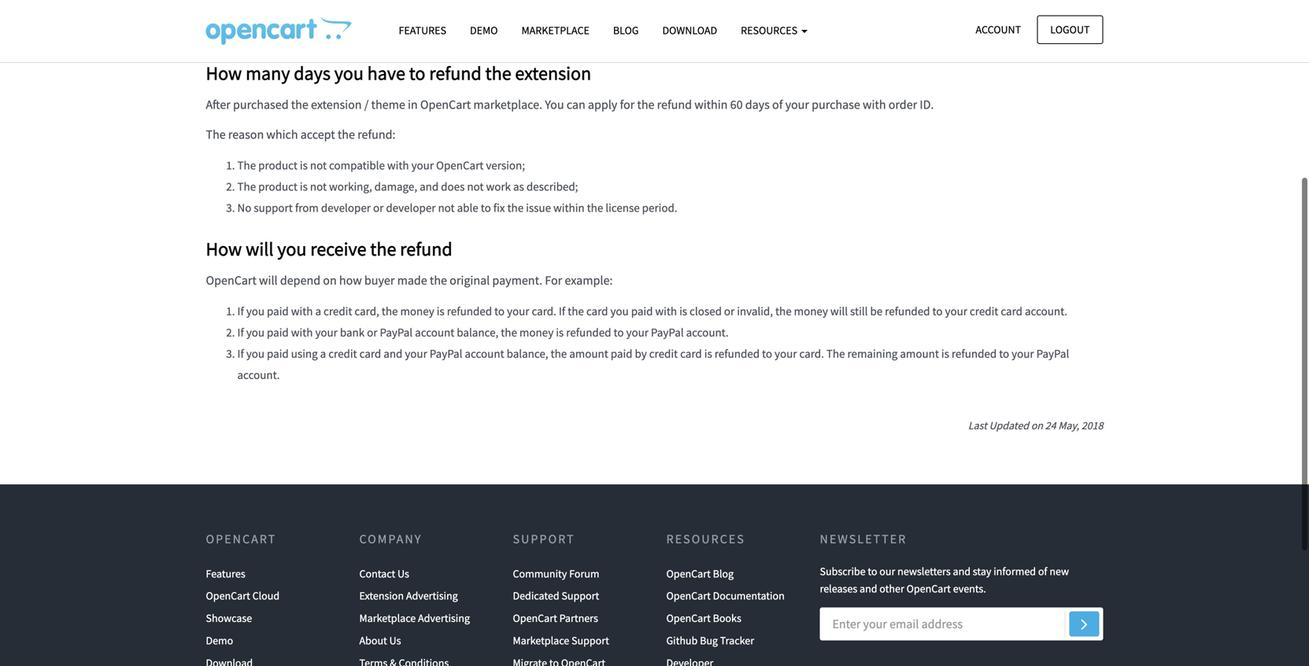 Task type: describe. For each thing, give the bounding box(es) containing it.
may,
[[1059, 419, 1080, 433]]

no
[[237, 200, 251, 215]]

features link for opencart cloud
[[206, 563, 245, 586]]

1 vertical spatial blog
[[713, 567, 734, 581]]

marketplace support
[[513, 634, 609, 648]]

issue
[[526, 200, 551, 215]]

contact
[[359, 567, 395, 581]]

opencart cloud link
[[206, 586, 280, 608]]

within inside 'the product is not compatible with your opencart version; the product is not working, damage, and does not work as described; no support from developer or developer not able to fix the issue within the license period.'
[[554, 200, 585, 215]]

opencart blog
[[667, 567, 734, 581]]

0 vertical spatial within
[[695, 97, 728, 112]]

the up buyer
[[370, 237, 396, 261]]

2 vertical spatial account.
[[237, 368, 280, 383]]

have
[[367, 61, 405, 85]]

refund:
[[358, 127, 396, 142]]

books
[[713, 612, 742, 626]]

will for how
[[246, 237, 274, 261]]

0 vertical spatial refund
[[429, 61, 482, 85]]

extension advertising
[[359, 589, 458, 604]]

the right invalid,
[[776, 304, 792, 319]]

the reason which accept the refund:
[[206, 127, 396, 142]]

in
[[408, 97, 418, 112]]

releases
[[820, 582, 858, 597]]

work
[[486, 179, 511, 194]]

tracker
[[720, 634, 754, 648]]

community forum link
[[513, 563, 600, 586]]

is down 'for'
[[556, 325, 564, 340]]

opencart documentation link
[[667, 586, 785, 608]]

using
[[291, 346, 318, 361]]

resources inside "resources" link
[[741, 23, 800, 37]]

opencart - refund policy image
[[206, 17, 352, 45]]

the down payment.
[[501, 325, 517, 340]]

the up the reason which accept the refund:
[[291, 97, 309, 112]]

1 vertical spatial refund
[[657, 97, 692, 112]]

with left 'closed'
[[655, 304, 677, 319]]

newsletters
[[898, 565, 951, 579]]

refunded down example:
[[566, 325, 611, 340]]

opencart for opencart partners
[[513, 612, 557, 626]]

dedicated support
[[513, 589, 599, 604]]

theme
[[371, 97, 405, 112]]

community forum
[[513, 567, 600, 581]]

0 horizontal spatial of
[[772, 97, 783, 112]]

0 horizontal spatial account
[[415, 325, 455, 340]]

0 horizontal spatial on
[[323, 273, 337, 288]]

extension
[[359, 589, 404, 604]]

of inside subscribe to our newsletters and stay informed of new releases and other opencart events.
[[1038, 565, 1048, 579]]

blog inside 'link'
[[613, 23, 639, 37]]

our
[[880, 565, 896, 579]]

support
[[254, 200, 293, 215]]

opencart for opencart
[[206, 532, 277, 548]]

0 horizontal spatial card.
[[532, 304, 557, 319]]

informed
[[994, 565, 1036, 579]]

marketplace for marketplace advertising
[[359, 612, 416, 626]]

opencart documentation
[[667, 589, 785, 604]]

purchased
[[233, 97, 289, 112]]

about us link
[[359, 630, 401, 653]]

us for about us
[[389, 634, 401, 648]]

1 vertical spatial balance,
[[507, 346, 548, 361]]

the right made
[[430, 273, 447, 288]]

for
[[620, 97, 635, 112]]

marketplace support link
[[513, 630, 609, 653]]

2 amount from the left
[[900, 346, 939, 361]]

how will you receive the refund
[[206, 237, 453, 261]]

which
[[266, 127, 298, 142]]

marketplace for marketplace support
[[513, 634, 569, 648]]

opencart for opencart documentation
[[667, 589, 711, 604]]

damage,
[[375, 179, 417, 194]]

refunded down invalid,
[[715, 346, 760, 361]]

many
[[246, 61, 290, 85]]

the up no
[[237, 179, 256, 194]]

0 horizontal spatial demo link
[[206, 630, 233, 653]]

forum
[[569, 567, 600, 581]]

resources link
[[729, 17, 820, 44]]

angle right image
[[1081, 615, 1088, 634]]

the left license
[[587, 200, 603, 215]]

to inside 'the product is not compatible with your opencart version; the product is not working, damage, and does not work as described; no support from developer or developer not able to fix the issue within the license period.'
[[481, 200, 491, 215]]

1 horizontal spatial extension
[[515, 61, 591, 85]]

and inside if you paid with a credit card, the money is refunded to your card. if the card you paid with is closed or invalid, the money will still be refunded to your credit card account. if you paid with your bank or paypal account balance, the money is refunded to your paypal account. if you paid using a credit card and your paypal account balance, the amount paid by credit card is refunded to your card. the remaining amount is refunded to your paypal account.
[[384, 346, 403, 361]]

new
[[1050, 565, 1069, 579]]

about us
[[359, 634, 401, 648]]

Enter your email address text field
[[820, 608, 1104, 641]]

after
[[206, 97, 231, 112]]

1 vertical spatial extension
[[311, 97, 362, 112]]

1 horizontal spatial money
[[520, 325, 554, 340]]

fix
[[493, 200, 505, 215]]

opencart for opencart blog
[[667, 567, 711, 581]]

stay
[[973, 565, 992, 579]]

0 vertical spatial support
[[513, 532, 575, 548]]

last
[[968, 419, 987, 433]]

1 vertical spatial resources
[[667, 532, 745, 548]]

2018
[[1082, 419, 1104, 433]]

for
[[545, 273, 562, 288]]

apply
[[588, 97, 618, 112]]

does
[[441, 179, 465, 194]]

1 vertical spatial demo
[[206, 634, 233, 648]]

or inside 'the product is not compatible with your opencart version; the product is not working, damage, and does not work as described; no support from developer or developer not able to fix the issue within the license period.'
[[373, 200, 384, 215]]

logout
[[1051, 22, 1090, 37]]

able
[[457, 200, 479, 215]]

the inside if you paid with a credit card, the money is refunded to your card. if the card you paid with is closed or invalid, the money will still be refunded to your credit card account. if you paid with your bank or paypal account balance, the money is refunded to your paypal account. if you paid using a credit card and your paypal account balance, the amount paid by credit card is refunded to your card. the remaining amount is refunded to your paypal account.
[[827, 346, 845, 361]]

how many days you have to refund the extension
[[206, 61, 591, 85]]

github
[[667, 634, 698, 648]]

0 vertical spatial demo link
[[458, 17, 510, 44]]

support for marketplace
[[572, 634, 609, 648]]

invalid,
[[737, 304, 773, 319]]

not down accept
[[310, 158, 327, 173]]

showcase link
[[206, 608, 252, 630]]

advertising for marketplace advertising
[[418, 612, 470, 626]]

1 horizontal spatial card.
[[800, 346, 824, 361]]

closed
[[690, 304, 722, 319]]

subscribe to our newsletters and stay informed of new releases and other opencart events.
[[820, 565, 1069, 597]]

0 vertical spatial balance,
[[457, 325, 499, 340]]

is left 'closed'
[[680, 304, 687, 319]]

you
[[545, 97, 564, 112]]

1 vertical spatial days
[[745, 97, 770, 112]]

reason
[[228, 127, 264, 142]]

receive
[[310, 237, 367, 261]]

support for dedicated
[[562, 589, 599, 604]]

to inside subscribe to our newsletters and stay informed of new releases and other opencart events.
[[868, 565, 878, 579]]

about
[[359, 634, 387, 648]]

from
[[295, 200, 319, 215]]

opencart books
[[667, 612, 742, 626]]

is down opencart will depend on how buyer made the original payment. for example:
[[437, 304, 445, 319]]

is down 'closed'
[[705, 346, 712, 361]]

marketplace advertising link
[[359, 608, 470, 630]]

2 vertical spatial refund
[[400, 237, 453, 261]]

id.
[[920, 97, 934, 112]]

will inside if you paid with a credit card, the money is refunded to your card. if the card you paid with is closed or invalid, the money will still be refunded to your credit card account. if you paid with your bank or paypal account balance, the money is refunded to your paypal account. if you paid using a credit card and your paypal account balance, the amount paid by credit card is refunded to your card. the remaining amount is refunded to your paypal account.
[[831, 304, 848, 319]]

1 horizontal spatial demo
[[470, 23, 498, 37]]

card,
[[355, 304, 379, 319]]

0 vertical spatial a
[[315, 304, 321, 319]]

the down reason
[[237, 158, 256, 173]]

by
[[635, 346, 647, 361]]

1 vertical spatial or
[[724, 304, 735, 319]]

github bug tracker
[[667, 634, 754, 648]]

subscribe
[[820, 565, 866, 579]]

refunded up last
[[952, 346, 997, 361]]

the up marketplace.
[[485, 61, 512, 85]]

refunded down original
[[447, 304, 492, 319]]

license
[[606, 200, 640, 215]]

opencart inside 'the product is not compatible with your opencart version; the product is not working, damage, and does not work as described; no support from developer or developer not able to fix the issue within the license period.'
[[436, 158, 484, 173]]

refunded right be
[[885, 304, 930, 319]]

the product is not compatible with your opencart version; the product is not working, damage, and does not work as described; no support from developer or developer not able to fix the issue within the license period.
[[237, 158, 678, 215]]

marketplace advertising
[[359, 612, 470, 626]]

advertising for extension advertising
[[406, 589, 458, 604]]

logout link
[[1037, 15, 1104, 44]]

24
[[1046, 419, 1056, 433]]

60
[[730, 97, 743, 112]]

features for opencart cloud
[[206, 567, 245, 581]]

the right for
[[637, 97, 655, 112]]



Task type: locate. For each thing, give the bounding box(es) containing it.
card. down 'for'
[[532, 304, 557, 319]]

1 vertical spatial on
[[1031, 419, 1043, 433]]

you
[[334, 61, 364, 85], [277, 237, 307, 261], [246, 304, 265, 319], [611, 304, 629, 319], [246, 325, 265, 340], [246, 346, 265, 361]]

account
[[976, 22, 1021, 37]]

opencart inside subscribe to our newsletters and stay informed of new releases and other opencart events.
[[907, 582, 951, 597]]

demo down showcase link
[[206, 634, 233, 648]]

0 vertical spatial account
[[415, 325, 455, 340]]

2 vertical spatial will
[[831, 304, 848, 319]]

1 horizontal spatial features
[[399, 23, 446, 37]]

1 developer from the left
[[321, 200, 371, 215]]

1 vertical spatial us
[[389, 634, 401, 648]]

opencart blog link
[[667, 563, 734, 586]]

bank
[[340, 325, 365, 340]]

0 vertical spatial will
[[246, 237, 274, 261]]

the down 'for'
[[551, 346, 567, 361]]

be
[[870, 304, 883, 319]]

account
[[415, 325, 455, 340], [465, 346, 504, 361]]

demo link up marketplace.
[[458, 17, 510, 44]]

0 horizontal spatial features
[[206, 567, 245, 581]]

after purchased the extension / theme in opencart marketplace. you can apply for the refund within 60 days of your purchase with order id.
[[206, 97, 934, 112]]

balance, down original
[[457, 325, 499, 340]]

the right fix
[[507, 200, 524, 215]]

0 vertical spatial marketplace
[[522, 23, 590, 37]]

advertising
[[406, 589, 458, 604], [418, 612, 470, 626]]

opencart down newsletters
[[907, 582, 951, 597]]

2 vertical spatial marketplace
[[513, 634, 569, 648]]

company
[[359, 532, 422, 548]]

extension
[[515, 61, 591, 85], [311, 97, 362, 112]]

marketplace.
[[474, 97, 543, 112]]

not right does
[[467, 179, 484, 194]]

features
[[399, 23, 446, 37], [206, 567, 245, 581]]

1 horizontal spatial within
[[695, 97, 728, 112]]

features link for demo
[[387, 17, 458, 44]]

days right many on the left top of the page
[[294, 61, 331, 85]]

1 vertical spatial of
[[1038, 565, 1048, 579]]

advertising up marketplace advertising
[[406, 589, 458, 604]]

developer
[[321, 200, 371, 215], [386, 200, 436, 215]]

extension up you
[[515, 61, 591, 85]]

money left still
[[794, 304, 828, 319]]

0 vertical spatial demo
[[470, 23, 498, 37]]

a
[[315, 304, 321, 319], [320, 346, 326, 361]]

1 vertical spatial account.
[[686, 325, 729, 340]]

advertising down extension advertising link at the left of page
[[418, 612, 470, 626]]

showcase
[[206, 612, 252, 626]]

1 horizontal spatial account.
[[686, 325, 729, 340]]

and inside 'the product is not compatible with your opencart version; the product is not working, damage, and does not work as described; no support from developer or developer not able to fix the issue within the license period.'
[[420, 179, 439, 194]]

0 vertical spatial blog
[[613, 23, 639, 37]]

of left new
[[1038, 565, 1048, 579]]

money down made
[[400, 304, 434, 319]]

0 horizontal spatial features link
[[206, 563, 245, 586]]

1 vertical spatial account
[[465, 346, 504, 361]]

opencart for opencart books
[[667, 612, 711, 626]]

with up damage,
[[387, 158, 409, 173]]

how up the after
[[206, 61, 242, 85]]

opencart down opencart blog link
[[667, 589, 711, 604]]

blog up 'opencart documentation'
[[713, 567, 734, 581]]

1 how from the top
[[206, 61, 242, 85]]

days right 60 at the right top of page
[[745, 97, 770, 112]]

the right "card,"
[[382, 304, 398, 319]]

with up using
[[291, 325, 313, 340]]

1 vertical spatial card.
[[800, 346, 824, 361]]

2 horizontal spatial money
[[794, 304, 828, 319]]

github bug tracker link
[[667, 630, 754, 653]]

the down the after
[[206, 127, 226, 142]]

marketplace down opencart partners link
[[513, 634, 569, 648]]

2 vertical spatial support
[[572, 634, 609, 648]]

a right using
[[320, 346, 326, 361]]

0 vertical spatial account.
[[1025, 304, 1068, 319]]

opencart up "opencart cloud"
[[206, 532, 277, 548]]

depend
[[280, 273, 321, 288]]

or
[[373, 200, 384, 215], [724, 304, 735, 319], [367, 325, 378, 340]]

0 vertical spatial of
[[772, 97, 783, 112]]

can
[[567, 97, 586, 112]]

made
[[397, 273, 427, 288]]

the
[[485, 61, 512, 85], [291, 97, 309, 112], [637, 97, 655, 112], [338, 127, 355, 142], [507, 200, 524, 215], [587, 200, 603, 215], [370, 237, 396, 261], [430, 273, 447, 288], [382, 304, 398, 319], [568, 304, 584, 319], [776, 304, 792, 319], [501, 325, 517, 340], [551, 346, 567, 361]]

1 horizontal spatial of
[[1038, 565, 1048, 579]]

support down partners
[[572, 634, 609, 648]]

will
[[246, 237, 274, 261], [259, 273, 278, 288], [831, 304, 848, 319]]

the down example:
[[568, 304, 584, 319]]

features up "opencart cloud"
[[206, 567, 245, 581]]

resources
[[741, 23, 800, 37], [667, 532, 745, 548]]

us up extension advertising
[[398, 567, 409, 581]]

support up partners
[[562, 589, 599, 604]]

2 developer from the left
[[386, 200, 436, 215]]

opencart for opencart will depend on how buyer made the original payment. for example:
[[206, 273, 257, 288]]

credit
[[324, 304, 352, 319], [970, 304, 999, 319], [329, 346, 357, 361], [649, 346, 678, 361]]

1 horizontal spatial balance,
[[507, 346, 548, 361]]

0 vertical spatial features link
[[387, 17, 458, 44]]

1 horizontal spatial days
[[745, 97, 770, 112]]

0 vertical spatial how
[[206, 61, 242, 85]]

or right 'closed'
[[724, 304, 735, 319]]

0 vertical spatial extension
[[515, 61, 591, 85]]

refund right for
[[657, 97, 692, 112]]

will for opencart
[[259, 273, 278, 288]]

a down depend
[[315, 304, 321, 319]]

us for contact us
[[398, 567, 409, 581]]

0 horizontal spatial blog
[[613, 23, 639, 37]]

1 amount from the left
[[569, 346, 608, 361]]

0 vertical spatial days
[[294, 61, 331, 85]]

payment.
[[492, 273, 543, 288]]

0 vertical spatial us
[[398, 567, 409, 581]]

1 horizontal spatial on
[[1031, 419, 1043, 433]]

other
[[880, 582, 905, 597]]

marketplace link
[[510, 17, 601, 44]]

dedicated support link
[[513, 586, 599, 608]]

account link
[[963, 15, 1035, 44]]

0 horizontal spatial balance,
[[457, 325, 499, 340]]

money down 'for'
[[520, 325, 554, 340]]

features link up how many days you have to refund the extension
[[387, 17, 458, 44]]

1 horizontal spatial amount
[[900, 346, 939, 361]]

1 vertical spatial marketplace
[[359, 612, 416, 626]]

extension left /
[[311, 97, 362, 112]]

marketplace left blog 'link' on the left of the page
[[522, 23, 590, 37]]

documentation
[[713, 589, 785, 604]]

product up 'support'
[[258, 179, 298, 194]]

purchase
[[812, 97, 860, 112]]

and left other
[[860, 582, 878, 597]]

features up how many days you have to refund the extension
[[399, 23, 446, 37]]

of right 60 at the right top of page
[[772, 97, 783, 112]]

1 vertical spatial how
[[206, 237, 242, 261]]

dedicated
[[513, 589, 560, 604]]

1 vertical spatial demo link
[[206, 630, 233, 653]]

example:
[[565, 273, 613, 288]]

your inside 'the product is not compatible with your opencart version; the product is not working, damage, and does not work as described; no support from developer or developer not able to fix the issue within the license period.'
[[411, 158, 434, 173]]

2 product from the top
[[258, 179, 298, 194]]

if you paid with a credit card, the money is refunded to your card. if the card you paid with is closed or invalid, the money will still be refunded to your credit card account. if you paid with your bank or paypal account balance, the money is refunded to your paypal account. if you paid using a credit card and your paypal account balance, the amount paid by credit card is refunded to your card. the remaining amount is refunded to your paypal account.
[[237, 304, 1069, 383]]

0 vertical spatial advertising
[[406, 589, 458, 604]]

contact us link
[[359, 563, 409, 586]]

how
[[339, 273, 362, 288]]

1 vertical spatial support
[[562, 589, 599, 604]]

card.
[[532, 304, 557, 319], [800, 346, 824, 361]]

last updated on 24 may, 2018
[[968, 419, 1104, 433]]

opencart for opencart cloud
[[206, 589, 250, 604]]

blog left download
[[613, 23, 639, 37]]

opencart up 'opencart documentation'
[[667, 567, 711, 581]]

features link
[[387, 17, 458, 44], [206, 563, 245, 586]]

amount left by
[[569, 346, 608, 361]]

0 vertical spatial product
[[258, 158, 298, 173]]

1 horizontal spatial account
[[465, 346, 504, 361]]

marketplace
[[522, 23, 590, 37], [359, 612, 416, 626], [513, 634, 569, 648]]

blog
[[613, 23, 639, 37], [713, 567, 734, 581]]

opencart
[[420, 97, 471, 112], [436, 158, 484, 173], [206, 273, 257, 288], [206, 532, 277, 548], [667, 567, 711, 581], [907, 582, 951, 597], [206, 589, 250, 604], [667, 589, 711, 604], [513, 612, 557, 626], [667, 612, 711, 626]]

how for how many days you have to refund the extension
[[206, 61, 242, 85]]

0 vertical spatial features
[[399, 23, 446, 37]]

not left able
[[438, 200, 455, 215]]

compatible
[[329, 158, 385, 173]]

opencart up showcase
[[206, 589, 250, 604]]

with inside 'the product is not compatible with your opencart version; the product is not working, damage, and does not work as described; no support from developer or developer not able to fix the issue within the license period.'
[[387, 158, 409, 173]]

2 vertical spatial or
[[367, 325, 378, 340]]

balance,
[[457, 325, 499, 340], [507, 346, 548, 361]]

0 vertical spatial resources
[[741, 23, 800, 37]]

account down original
[[465, 346, 504, 361]]

us inside contact us link
[[398, 567, 409, 581]]

opencart will depend on how buyer made the original payment. for example:
[[206, 273, 613, 288]]

0 horizontal spatial money
[[400, 304, 434, 319]]

0 vertical spatial or
[[373, 200, 384, 215]]

your
[[786, 97, 809, 112], [411, 158, 434, 173], [507, 304, 530, 319], [945, 304, 968, 319], [315, 325, 338, 340], [626, 325, 649, 340], [405, 346, 427, 361], [775, 346, 797, 361], [1012, 346, 1034, 361]]

0 horizontal spatial account.
[[237, 368, 280, 383]]

demo left marketplace link
[[470, 23, 498, 37]]

opencart down the dedicated
[[513, 612, 557, 626]]

and down buyer
[[384, 346, 403, 361]]

refund
[[429, 61, 482, 85], [657, 97, 692, 112], [400, 237, 453, 261]]

opencart partners
[[513, 612, 598, 626]]

2 how from the top
[[206, 237, 242, 261]]

bug
[[700, 634, 718, 648]]

demo link down showcase
[[206, 630, 233, 653]]

refunded
[[447, 304, 492, 319], [885, 304, 930, 319], [566, 325, 611, 340], [715, 346, 760, 361], [952, 346, 997, 361]]

on left how
[[323, 273, 337, 288]]

accept
[[301, 127, 335, 142]]

features link up "opencart cloud"
[[206, 563, 245, 586]]

features for demo
[[399, 23, 446, 37]]

the right accept
[[338, 127, 355, 142]]

how for how will you receive the refund
[[206, 237, 242, 261]]

us
[[398, 567, 409, 581], [389, 634, 401, 648]]

refund up marketplace.
[[429, 61, 482, 85]]

is up from
[[300, 179, 308, 194]]

not up from
[[310, 179, 327, 194]]

1 vertical spatial advertising
[[418, 612, 470, 626]]

1 vertical spatial features link
[[206, 563, 245, 586]]

or down damage,
[[373, 200, 384, 215]]

0 vertical spatial card.
[[532, 304, 557, 319]]

us inside about us link
[[389, 634, 401, 648]]

0 horizontal spatial developer
[[321, 200, 371, 215]]

download
[[663, 23, 717, 37]]

1 horizontal spatial features link
[[387, 17, 458, 44]]

with
[[863, 97, 886, 112], [387, 158, 409, 173], [291, 304, 313, 319], [655, 304, 677, 319], [291, 325, 313, 340]]

1 vertical spatial within
[[554, 200, 585, 215]]

product down which at the left of page
[[258, 158, 298, 173]]

0 vertical spatial on
[[323, 273, 337, 288]]

account down made
[[415, 325, 455, 340]]

working,
[[329, 179, 372, 194]]

amount right remaining
[[900, 346, 939, 361]]

1 horizontal spatial demo link
[[458, 17, 510, 44]]

opencart right in
[[420, 97, 471, 112]]

or right bank
[[367, 325, 378, 340]]

period.
[[642, 200, 678, 215]]

1 product from the top
[[258, 158, 298, 173]]

is right remaining
[[942, 346, 949, 361]]

with down depend
[[291, 304, 313, 319]]

is
[[300, 158, 308, 173], [300, 179, 308, 194], [437, 304, 445, 319], [680, 304, 687, 319], [556, 325, 564, 340], [705, 346, 712, 361], [942, 346, 949, 361]]

1 vertical spatial will
[[259, 273, 278, 288]]

marketplace for marketplace
[[522, 23, 590, 37]]

0 horizontal spatial within
[[554, 200, 585, 215]]

contact us
[[359, 567, 409, 581]]

remaining
[[848, 346, 898, 361]]

still
[[850, 304, 868, 319]]

0 horizontal spatial demo
[[206, 634, 233, 648]]

1 vertical spatial product
[[258, 179, 298, 194]]

order
[[889, 97, 917, 112]]

1 horizontal spatial developer
[[386, 200, 436, 215]]

marketplace inside marketplace support link
[[513, 634, 569, 648]]

balance, down payment.
[[507, 346, 548, 361]]

0 horizontal spatial amount
[[569, 346, 608, 361]]

marketplace inside marketplace advertising link
[[359, 612, 416, 626]]

support up community
[[513, 532, 575, 548]]

and left does
[[420, 179, 439, 194]]

marketplace down extension
[[359, 612, 416, 626]]

developer down working,
[[321, 200, 371, 215]]

1 vertical spatial a
[[320, 346, 326, 361]]

paid
[[267, 304, 289, 319], [631, 304, 653, 319], [267, 325, 289, 340], [267, 346, 289, 361], [611, 346, 633, 361]]

on left 24
[[1031, 419, 1043, 433]]

1 horizontal spatial blog
[[713, 567, 734, 581]]

1 vertical spatial features
[[206, 567, 245, 581]]

is down the reason which accept the refund:
[[300, 158, 308, 173]]

will left depend
[[259, 273, 278, 288]]

with left order
[[863, 97, 886, 112]]

marketplace inside marketplace link
[[522, 23, 590, 37]]

newsletter
[[820, 532, 907, 548]]

and up events.
[[953, 565, 971, 579]]

cloud
[[252, 589, 280, 604]]

/
[[364, 97, 369, 112]]

us right about
[[389, 634, 401, 648]]

and
[[420, 179, 439, 194], [384, 346, 403, 361], [953, 565, 971, 579], [860, 582, 878, 597]]

2 horizontal spatial account.
[[1025, 304, 1068, 319]]

0 horizontal spatial days
[[294, 61, 331, 85]]

0 horizontal spatial extension
[[311, 97, 362, 112]]

demo
[[470, 23, 498, 37], [206, 634, 233, 648]]

opencart left depend
[[206, 273, 257, 288]]

opencart up "github"
[[667, 612, 711, 626]]

the left remaining
[[827, 346, 845, 361]]

developer down damage,
[[386, 200, 436, 215]]

how down no
[[206, 237, 242, 261]]

opencart up does
[[436, 158, 484, 173]]

within
[[695, 97, 728, 112], [554, 200, 585, 215]]



Task type: vqa. For each thing, say whether or not it's contained in the screenshot.
topmost Features
yes



